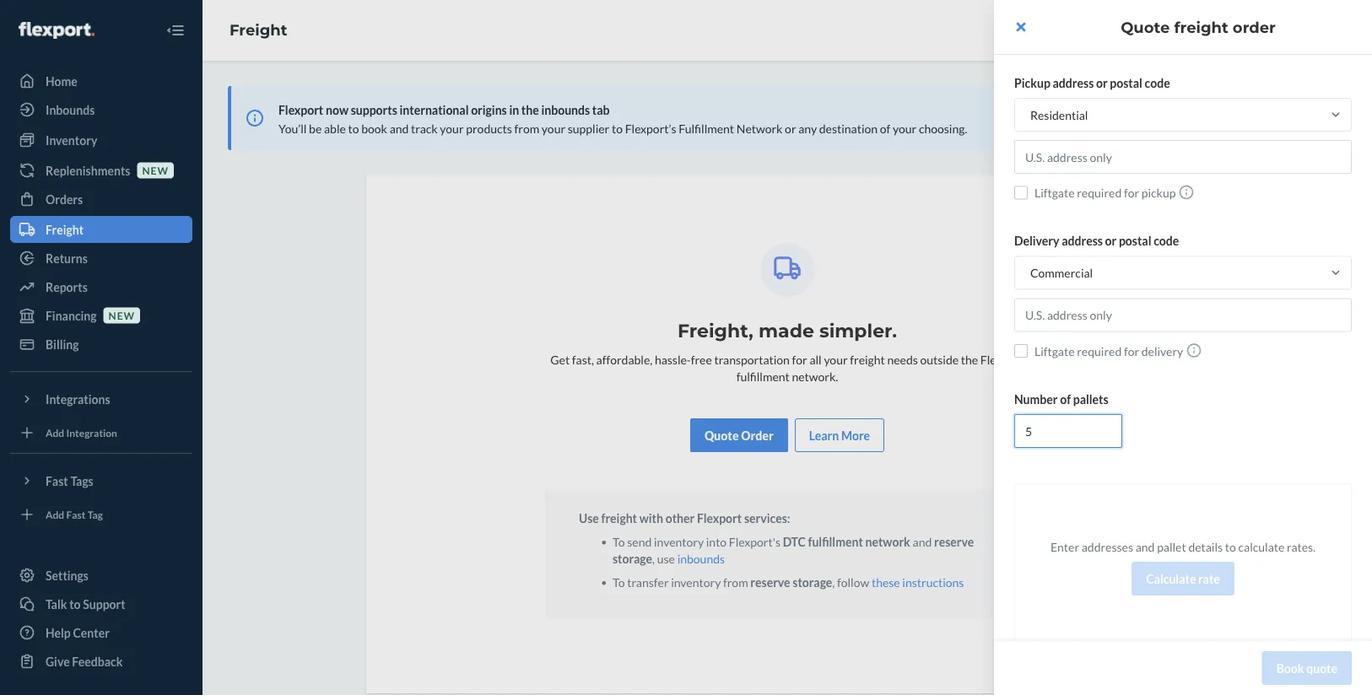 Task type: locate. For each thing, give the bounding box(es) containing it.
2 required from the top
[[1077, 344, 1122, 358]]

0 vertical spatial postal
[[1110, 76, 1143, 90]]

2 liftgate from the top
[[1035, 344, 1075, 358]]

0 vertical spatial for
[[1124, 186, 1140, 200]]

enter
[[1051, 540, 1080, 554]]

for for pickup
[[1124, 186, 1140, 200]]

help center button
[[1340, 304, 1373, 391]]

of
[[1060, 392, 1071, 406]]

postal down pickup
[[1119, 234, 1152, 248]]

to
[[1226, 540, 1237, 554]]

0 vertical spatial or
[[1096, 76, 1108, 90]]

address for delivery
[[1062, 234, 1103, 248]]

1 vertical spatial liftgate
[[1035, 344, 1075, 358]]

postal down "quote"
[[1110, 76, 1143, 90]]

1 liftgate from the top
[[1035, 186, 1075, 200]]

1 vertical spatial postal
[[1119, 234, 1152, 248]]

code for delivery address or postal code
[[1154, 234, 1180, 248]]

for left delivery
[[1124, 344, 1140, 358]]

or down liftgate required for pickup on the right
[[1105, 234, 1117, 248]]

0 vertical spatial code
[[1145, 76, 1171, 90]]

0 vertical spatial liftgate
[[1035, 186, 1075, 200]]

rate
[[1199, 572, 1220, 586]]

1 vertical spatial or
[[1105, 234, 1117, 248]]

liftgate up number of pallets
[[1035, 344, 1075, 358]]

details
[[1189, 540, 1223, 554]]

liftgate required for delivery
[[1035, 344, 1184, 358]]

liftgate required for pickup
[[1035, 186, 1176, 200]]

None number field
[[1015, 414, 1123, 448]]

and
[[1136, 540, 1155, 554]]

required for delivery
[[1077, 344, 1122, 358]]

code down "quote"
[[1145, 76, 1171, 90]]

code down pickup
[[1154, 234, 1180, 248]]

postal for delivery address or postal code
[[1119, 234, 1152, 248]]

pallet
[[1157, 540, 1187, 554]]

1 vertical spatial code
[[1154, 234, 1180, 248]]

address
[[1053, 76, 1094, 90], [1062, 234, 1103, 248]]

required up delivery address or postal code
[[1077, 186, 1122, 200]]

or right pickup on the top right of page
[[1096, 76, 1108, 90]]

0 vertical spatial required
[[1077, 186, 1122, 200]]

liftgate up delivery
[[1035, 186, 1075, 200]]

or for commercial
[[1105, 234, 1117, 248]]

1 vertical spatial required
[[1077, 344, 1122, 358]]

or
[[1096, 76, 1108, 90], [1105, 234, 1117, 248]]

postal
[[1110, 76, 1143, 90], [1119, 234, 1152, 248]]

liftgate
[[1035, 186, 1075, 200], [1035, 344, 1075, 358]]

commercial
[[1031, 266, 1093, 280]]

pickup address or postal code
[[1015, 76, 1171, 90]]

number
[[1015, 392, 1058, 406]]

U.S. address only text field
[[1015, 140, 1352, 174]]

rates.
[[1287, 540, 1316, 554]]

code
[[1145, 76, 1171, 90], [1154, 234, 1180, 248]]

for left pickup
[[1124, 186, 1140, 200]]

address up the residential
[[1053, 76, 1094, 90]]

1 vertical spatial address
[[1062, 234, 1103, 248]]

for for delivery
[[1124, 344, 1140, 358]]

1 vertical spatial for
[[1124, 344, 1140, 358]]

1 for from the top
[[1124, 186, 1140, 200]]

address for pickup
[[1053, 76, 1094, 90]]

center
[[1348, 317, 1364, 352]]

for
[[1124, 186, 1140, 200], [1124, 344, 1140, 358]]

None checkbox
[[1015, 186, 1028, 199], [1015, 344, 1028, 358], [1015, 186, 1028, 199], [1015, 344, 1028, 358]]

freight
[[1175, 18, 1229, 36]]

required
[[1077, 186, 1122, 200], [1077, 344, 1122, 358]]

required up pallets
[[1077, 344, 1122, 358]]

1 required from the top
[[1077, 186, 1122, 200]]

0 vertical spatial address
[[1053, 76, 1094, 90]]

address up commercial
[[1062, 234, 1103, 248]]

2 for from the top
[[1124, 344, 1140, 358]]



Task type: describe. For each thing, give the bounding box(es) containing it.
help center
[[1348, 317, 1364, 378]]

quote
[[1307, 661, 1338, 676]]

number of pallets
[[1015, 392, 1109, 406]]

delivery
[[1015, 234, 1060, 248]]

book quote
[[1277, 661, 1338, 676]]

required for pickup
[[1077, 186, 1122, 200]]

liftgate for liftgate required for pickup
[[1035, 186, 1075, 200]]

calculate rate
[[1146, 572, 1220, 586]]

liftgate for liftgate required for delivery
[[1035, 344, 1075, 358]]

calculate
[[1239, 540, 1285, 554]]

pallets
[[1074, 392, 1109, 406]]

quote freight order
[[1121, 18, 1276, 36]]

book quote button
[[1263, 652, 1352, 685]]

order
[[1233, 18, 1276, 36]]

help
[[1348, 355, 1364, 378]]

close image
[[1017, 20, 1026, 34]]

calculate rate button
[[1132, 562, 1235, 596]]

delivery address or postal code
[[1015, 234, 1180, 248]]

delivery
[[1142, 344, 1184, 358]]

pickup
[[1015, 76, 1051, 90]]

pickup
[[1142, 186, 1176, 200]]

or for residential
[[1096, 76, 1108, 90]]

enter addresses and pallet details to calculate rates.
[[1051, 540, 1316, 554]]

code for pickup address or postal code
[[1145, 76, 1171, 90]]

addresses
[[1082, 540, 1134, 554]]

U.S. address only text field
[[1015, 298, 1352, 332]]

postal for pickup address or postal code
[[1110, 76, 1143, 90]]

residential
[[1031, 108, 1088, 122]]

calculate
[[1146, 572, 1196, 586]]

quote
[[1121, 18, 1170, 36]]

book
[[1277, 661, 1305, 676]]



Task type: vqa. For each thing, say whether or not it's contained in the screenshot.
new corresponding to Replenishments
no



